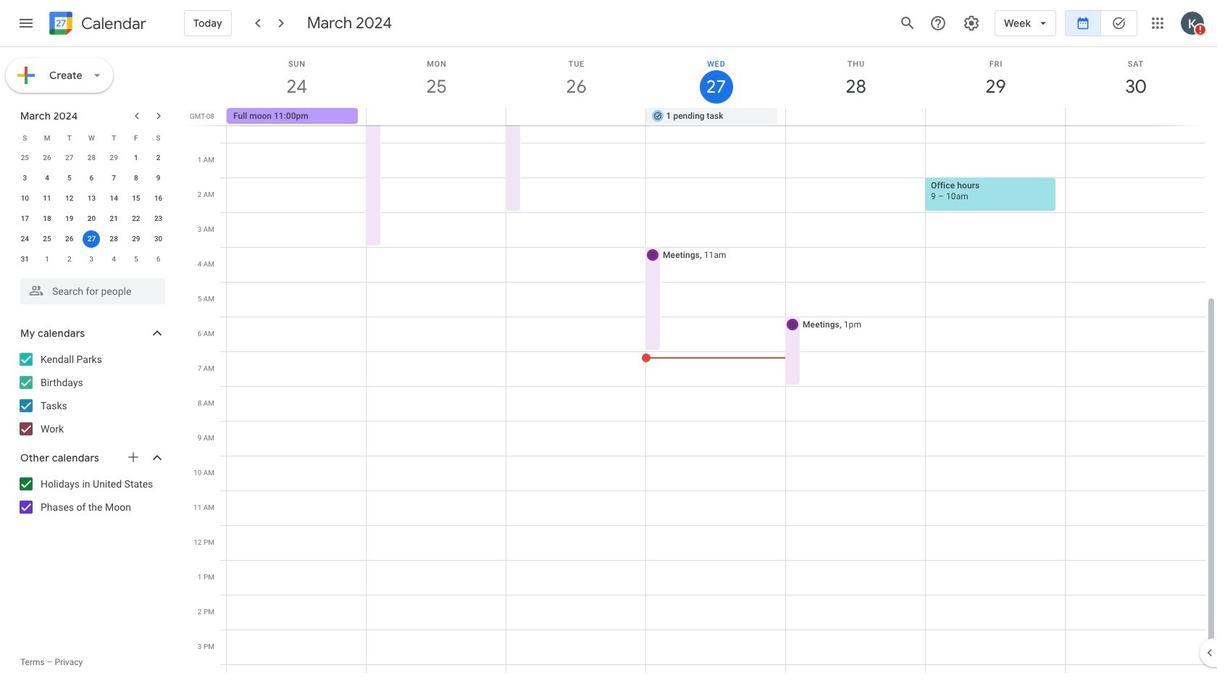 Task type: describe. For each thing, give the bounding box(es) containing it.
heading inside calendar element
[[78, 15, 146, 32]]

april 4 element
[[105, 251, 123, 268]]

28 element
[[105, 230, 123, 248]]

4 element
[[38, 170, 56, 187]]

25 element
[[38, 230, 56, 248]]

my calendars list
[[3, 348, 180, 441]]

26 element
[[61, 230, 78, 248]]

31 element
[[16, 251, 34, 268]]

2 element
[[150, 149, 167, 167]]

9 element
[[150, 170, 167, 187]]

22 element
[[127, 210, 145, 228]]

16 element
[[150, 190, 167, 207]]

february 27 element
[[61, 149, 78, 167]]

12 element
[[61, 190, 78, 207]]

main drawer image
[[17, 14, 35, 32]]

march 2024 grid
[[14, 128, 170, 270]]

24 element
[[16, 230, 34, 248]]

21 element
[[105, 210, 123, 228]]

april 6 element
[[150, 251, 167, 268]]

15 element
[[127, 190, 145, 207]]

february 26 element
[[38, 149, 56, 167]]

8 element
[[127, 170, 145, 187]]

february 28 element
[[83, 149, 100, 167]]

29 element
[[127, 230, 145, 248]]

april 1 element
[[38, 251, 56, 268]]

14 element
[[105, 190, 123, 207]]

10 element
[[16, 190, 34, 207]]



Task type: locate. For each thing, give the bounding box(es) containing it.
add other calendars image
[[126, 450, 141, 464]]

13 element
[[83, 190, 100, 207]]

17 element
[[16, 210, 34, 228]]

18 element
[[38, 210, 56, 228]]

cell
[[367, 108, 506, 125], [506, 108, 646, 125], [786, 108, 926, 125], [926, 108, 1065, 125], [1065, 108, 1205, 125], [81, 229, 103, 249]]

30 element
[[150, 230, 167, 248]]

february 25 element
[[16, 149, 34, 167]]

other calendars list
[[3, 472, 180, 519]]

february 29 element
[[105, 149, 123, 167]]

5 element
[[61, 170, 78, 187]]

27, today element
[[83, 230, 100, 248]]

23 element
[[150, 210, 167, 228]]

1 element
[[127, 149, 145, 167]]

Search for people text field
[[29, 278, 157, 304]]

6 element
[[83, 170, 100, 187]]

calendar element
[[46, 9, 146, 41]]

20 element
[[83, 210, 100, 228]]

grid
[[185, 47, 1217, 673]]

row
[[220, 108, 1217, 125], [14, 128, 170, 148], [14, 148, 170, 168], [14, 168, 170, 188], [14, 188, 170, 209], [14, 209, 170, 229], [14, 229, 170, 249], [14, 249, 170, 270]]

april 2 element
[[61, 251, 78, 268]]

april 5 element
[[127, 251, 145, 268]]

11 element
[[38, 190, 56, 207]]

settings menu image
[[963, 14, 980, 32]]

7 element
[[105, 170, 123, 187]]

heading
[[78, 15, 146, 32]]

3 element
[[16, 170, 34, 187]]

cell inside march 2024 grid
[[81, 229, 103, 249]]

april 3 element
[[83, 251, 100, 268]]

19 element
[[61, 210, 78, 228]]

None search field
[[0, 272, 180, 304]]

row group
[[14, 148, 170, 270]]



Task type: vqa. For each thing, say whether or not it's contained in the screenshot.
the 6 PM
no



